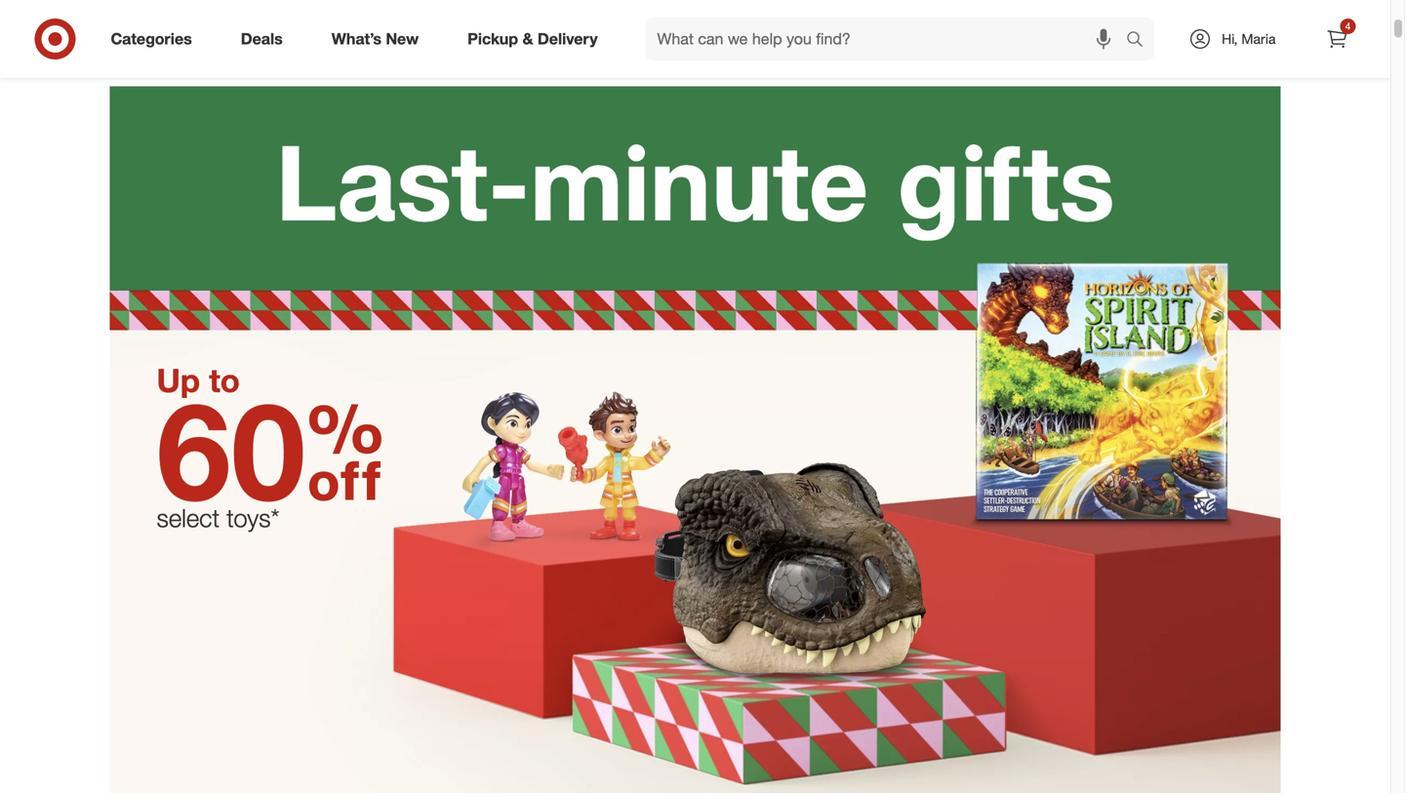 Task type: vqa. For each thing, say whether or not it's contained in the screenshot.
more
no



Task type: locate. For each thing, give the bounding box(es) containing it.
deals inside beauty & personal care deals
[[1177, 44, 1211, 61]]

beauty & personal care deals link
[[1094, 0, 1294, 63]]

search
[[1118, 31, 1164, 50]]

4 link
[[1316, 18, 1359, 61]]

deals
[[192, 25, 226, 42], [415, 25, 449, 42], [599, 25, 633, 42], [241, 29, 283, 48], [817, 44, 851, 61], [1177, 44, 1211, 61]]

what's new
[[332, 29, 419, 48]]

toy deals link
[[97, 0, 297, 43]]

&
[[841, 25, 850, 42], [1168, 25, 1177, 42], [523, 29, 533, 48]]

& right shoes
[[841, 25, 850, 42]]

toy deals
[[168, 25, 226, 42]]

deals right electronics
[[415, 25, 449, 42]]

clothing,
[[741, 25, 795, 42]]

gifts
[[897, 118, 1115, 245]]

what's new link
[[315, 18, 443, 61]]

pickup & delivery link
[[451, 18, 622, 61]]

deals down personal
[[1177, 44, 1211, 61]]

deals down shoes
[[817, 44, 851, 61]]

delivery
[[538, 29, 598, 48]]

2 horizontal spatial &
[[1168, 25, 1177, 42]]

1 horizontal spatial &
[[841, 25, 850, 42]]

0 horizontal spatial &
[[523, 29, 533, 48]]

care
[[1238, 25, 1266, 42]]

minute
[[530, 118, 869, 245]]

last minute gifts image
[[110, 86, 1281, 330]]

4
[[1345, 20, 1351, 32]]

& right 'pickup' at the top left
[[523, 29, 533, 48]]

& inside 'clothing, shoes & accessories deals'
[[841, 25, 850, 42]]


[[306, 368, 384, 532]]

& right beauty
[[1168, 25, 1177, 42]]

& inside beauty & personal care deals
[[1168, 25, 1177, 42]]

categories link
[[94, 18, 216, 61]]

home deals
[[558, 25, 633, 42]]

maria
[[1242, 30, 1276, 47]]

electronics
[[343, 25, 411, 42]]

personal
[[1180, 25, 1234, 42]]

deals right toy deals
[[241, 29, 283, 48]]

last-
[[276, 118, 530, 245]]

What can we help you find? suggestions appear below search field
[[646, 18, 1131, 61]]

what's
[[332, 29, 382, 48]]



Task type: describe. For each thing, give the bounding box(es) containing it.
home deals link
[[496, 0, 695, 43]]

up
[[157, 360, 200, 400]]

new
[[386, 29, 419, 48]]

select
[[157, 503, 220, 533]]

to
[[209, 360, 240, 400]]

pickup & delivery
[[468, 29, 598, 48]]

select toys*
[[157, 503, 280, 533]]

electronics deals link
[[297, 0, 496, 43]]

beauty & personal care deals
[[1121, 25, 1266, 61]]

electronics deals
[[343, 25, 449, 42]]

hi, maria
[[1222, 30, 1276, 47]]

search button
[[1118, 18, 1164, 64]]

shoes
[[798, 25, 837, 42]]

deals right the toy
[[192, 25, 226, 42]]

toy
[[168, 25, 188, 42]]

last-minute gifts
[[276, 118, 1115, 245]]

60
[[157, 368, 306, 532]]

60 
[[157, 368, 384, 532]]

beauty
[[1121, 25, 1164, 42]]

up to
[[157, 360, 240, 400]]

& for pickup & delivery
[[523, 29, 533, 48]]

deals inside 'clothing, shoes & accessories deals'
[[817, 44, 851, 61]]

& for beauty & personal care deals
[[1168, 25, 1177, 42]]

categories
[[111, 29, 192, 48]]

deals link
[[224, 18, 307, 61]]

accessories
[[739, 44, 813, 61]]

home
[[558, 25, 595, 42]]

deals right home
[[599, 25, 633, 42]]

clothing, shoes & accessories deals
[[739, 25, 851, 61]]

pickup
[[468, 29, 518, 48]]

toys*
[[227, 503, 280, 533]]

hi,
[[1222, 30, 1238, 47]]

clothing, shoes & accessories deals link
[[695, 0, 895, 63]]



